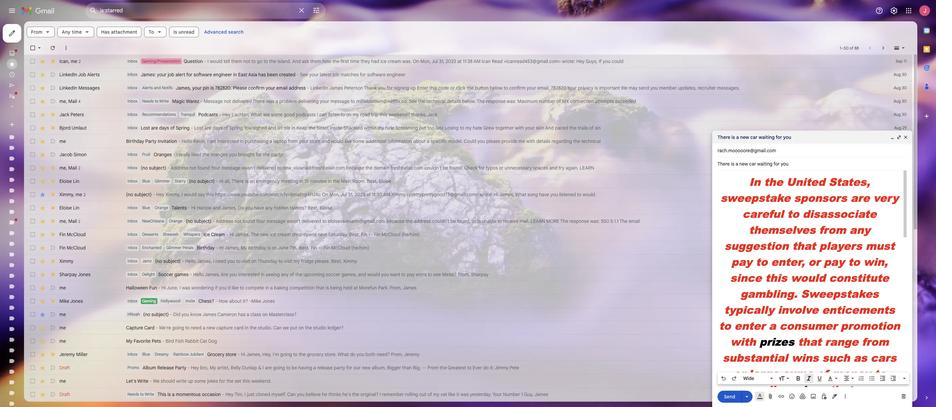 Task type: describe. For each thing, give the bounding box(es) containing it.
30 ‌ from the left
[[442, 72, 442, 78]]

60 ‌ from the left
[[478, 72, 478, 78]]

undo ‪(⌘z)‬ image
[[721, 376, 727, 383]]

gmail image
[[21, 4, 58, 17]]

8 ‌ from the left
[[415, 72, 415, 78]]

74 ‌ from the left
[[494, 72, 494, 78]]

pop out image
[[897, 135, 902, 140]]

75 ‌ from the left
[[495, 72, 495, 78]]

see for milliebbrown@netflix.co.
[[409, 98, 417, 104]]

for left our
[[346, 365, 353, 372]]

0 vertical spatial we
[[621, 85, 628, 91]]

0 vertical spatial about
[[413, 139, 426, 145]]

talents - hi harlow and james, do you have any hidden talents? best, eloise
[[172, 205, 332, 211]]

31 ‌ from the left
[[443, 72, 443, 78]]

aug for row containing jacob simon
[[895, 152, 902, 157]]

hey left guys,
[[577, 58, 585, 64]]

1 vertical spatial do
[[483, 365, 489, 372]]

88
[[855, 46, 859, 51]]

cat
[[200, 339, 207, 345]]

you right did
[[182, 312, 189, 318]]

promo album release party - hey bro, my artist, belly dunlap & i are going to be having a release party for our new album, bigger than big. -- from the greatest to ever do it: jimmy pete
[[128, 365, 519, 372]]

hey left bro,
[[191, 365, 199, 372]]

hi down typos
[[494, 192, 498, 198]]

2 for (no
[[78, 219, 80, 224]]

send
[[724, 394, 736, 400]]

to right i'm
[[293, 352, 298, 358]]

1 vertical spatial interested
[[238, 272, 260, 278]]

0 horizontal spatial we
[[153, 379, 160, 385]]

write for needs to write this is a momentous occasion - hey tim, i just cloned myself. can you believe he thinks he's the original? i remember rolling out of my vat like it was yesterday. your number 1 guy, james
[[145, 393, 154, 398]]

tim,
[[235, 392, 243, 398]]

1 horizontal spatial jul
[[432, 58, 438, 64]]

11 ‌ from the left
[[419, 72, 419, 78]]

42 ‌ from the left
[[456, 72, 456, 78]]

30 for ‌
[[902, 72, 907, 77]]

2 aug 14 from the top
[[895, 246, 907, 251]]

2 vertical spatial my
[[210, 365, 216, 372]]

time inside dropdown button
[[72, 29, 82, 35]]

a left baking
[[270, 285, 273, 291]]

to left go
[[252, 58, 256, 64]]

need for you
[[216, 259, 226, 265]]

10 ‌ from the left
[[418, 72, 418, 78]]

since
[[731, 271, 762, 286]]

0 horizontal spatial my
[[126, 339, 132, 345]]

row containing mike jones
[[24, 295, 913, 308]]

41 ‌ from the left
[[455, 72, 455, 78]]

neworleans
[[142, 219, 164, 224]]

1 horizontal spatial found
[[243, 219, 255, 225]]

you inside there is a new car waiting for you dialog
[[784, 135, 792, 141]]

ice
[[204, 232, 210, 238]]

keep
[[297, 125, 308, 131]]

listen
[[328, 112, 340, 118]]

(no for (no subject) - hey ximmy, i would say this https://www.youtube.com/watch?v=bmaerg4fuac on mon, jul 31, 2023 at 11:30 am ximmy <prettyprettygood77@gmail.com> wrote: hi james, what song have you listened to would
[[126, 192, 133, 198]]

regarding
[[552, 139, 572, 145]]

can
[[319, 112, 327, 118]]

inbox for (no subject) - address not found your message wasn't delivered to eloisevanniann@gmail.com because the address couldn't be found, or is unable to receive mail. learn more the response was: 550 5.1.1 the email
[[128, 219, 137, 224]]

fin mccloud for ice
[[59, 232, 86, 238]]

1 lost from the left
[[141, 125, 150, 131]]

1 horizontal spatial delivered
[[257, 165, 276, 171]]

3 8 from the top
[[905, 393, 907, 398]]

within
[[364, 125, 377, 131]]

1 horizontal spatial 2023
[[446, 58, 456, 64]]

22 row from the top
[[24, 335, 913, 348]]

ledger?
[[328, 325, 344, 331]]

you right send
[[651, 85, 658, 91]]

69 ‌ from the left
[[488, 72, 488, 78]]

28 for address not found your message wasn't delivered to new_viviana@freshbelair.com because the domain freshbelair.com couldn't be found. check for typos or unnecessary spaces and try again. learn
[[903, 166, 907, 171]]

inbox inside inbox (no subject) - address not found your message wasn't delivered to new_viviana@freshbelair.com because the domain freshbelair.com couldn't be found. check for typos or unnecessary spaces and try again. learn
[[128, 166, 137, 171]]

aug for row containing linkedin messages
[[894, 85, 901, 90]]

0 vertical spatial 31,
[[439, 58, 445, 64]]

east
[[238, 72, 247, 78]]

signing
[[394, 85, 409, 91]]

1 horizontal spatial party
[[175, 365, 186, 372]]

or inside in the united states, sweepstake sponsors are very careful to disassociate themselves from any suggestion that players must pay to enter, or pay to win, since this would constitute gambling. sweepstakes typically involve enticements to enter a consumer promotion with
[[809, 255, 821, 270]]

18 row from the top
[[24, 282, 913, 295]]

your left the number
[[493, 392, 502, 398]]

on right class
[[262, 312, 268, 318]]

consumer
[[780, 319, 838, 334]]

involve
[[778, 303, 819, 318]]

for right "matches"
[[360, 72, 366, 78]]

exceeded
[[616, 98, 636, 104]]

1 vertical spatial have
[[254, 205, 264, 211]]

important
[[600, 85, 620, 91]]

my left vat
[[433, 392, 440, 398]]

0 horizontal spatial like
[[232, 285, 239, 291]]

mail for magic
[[68, 98, 77, 104]]

the up birthday
[[251, 232, 259, 238]]

james, left do
[[222, 205, 237, 211]]

birthday for birthday party invitation - hello kevin, i am interested in purchasing a laptop from your store and would like some additional information about a specific model. could you please provide me with details regarding the technical
[[126, 139, 144, 145]]

it:
[[490, 365, 494, 372]]

(no for (no subject) - hello james, i need you to visit on thursday to visit my fridge please. best, ximmy
[[155, 259, 162, 265]]

starry
[[175, 179, 186, 184]]

1 horizontal spatial like
[[345, 139, 352, 145]]

party!
[[271, 152, 284, 158]]

he's
[[343, 392, 351, 398]]

44 ‌ from the left
[[458, 72, 458, 78]]

need for a
[[191, 325, 202, 331]]

jones for mike jones
[[70, 299, 83, 305]]

2 vertical spatial going
[[273, 365, 285, 372]]

2 horizontal spatial was
[[461, 392, 469, 398]]

and right harlow on the left of page
[[213, 205, 221, 211]]

2 vertical spatial delivered
[[302, 219, 321, 225]]

subject) for hello
[[163, 259, 181, 265]]

0 vertical spatial and
[[292, 58, 301, 64]]

bjord
[[59, 125, 71, 131]]

aug for 11th row
[[895, 192, 902, 197]]

aug 8 for draft
[[897, 366, 907, 371]]

aug 9 for did you know james cameron has a class on masterclass?
[[897, 312, 907, 317]]

artist,
[[217, 365, 230, 372]]

row containing linkedin job alerts
[[24, 68, 913, 81]]

mx
[[562, 98, 569, 104]]

alert
[[176, 72, 185, 78]]

hello for hello james, i need you to visit on thursday to visit my fridge please. best, ximmy
[[185, 259, 196, 265]]

my left hate at right
[[466, 125, 472, 131]]

new up birthday
[[260, 232, 269, 238]]

9 ‌ from the left
[[417, 72, 417, 78]]

12 ‌ from the left
[[420, 72, 420, 78]]

20 row from the top
[[24, 308, 913, 322]]

pete
[[510, 365, 519, 372]]

15 row from the top
[[24, 242, 913, 255]]

39 ‌ from the left
[[452, 72, 452, 78]]

0 vertical spatial learn
[[580, 165, 594, 171]]

is left unable
[[478, 219, 481, 225]]

indent more ‪(⌘])‬ image
[[891, 376, 897, 383]]

fin mccloud for birthday
[[59, 245, 86, 251]]

i right &
[[263, 365, 264, 372]]

aug for 13th row from the bottom of the page
[[895, 246, 902, 251]]

you right thank
[[378, 85, 386, 91]]

, for (no
[[66, 218, 67, 224]]

aug 16 for hi harlow and james, do you have any hidden talents? best, eloise
[[895, 206, 907, 211]]

1 vertical spatial alerts
[[142, 85, 153, 90]]

0 vertical spatial wrote:
[[562, 58, 576, 64]]

are up sighed
[[263, 112, 270, 118]]

0 horizontal spatial mon,
[[330, 192, 340, 198]]

0 horizontal spatial ican
[[59, 58, 68, 64]]

29 ‌ from the left
[[440, 72, 440, 78]]

main menu image
[[8, 7, 16, 15]]

4 aug 30 from the top
[[894, 112, 907, 117]]

or right found,
[[472, 219, 477, 225]]

2 visit from the left
[[284, 259, 293, 265]]

0 horizontal spatial can
[[273, 325, 282, 331]]

advanced search
[[204, 29, 244, 35]]

this right say
[[206, 192, 214, 198]]

disassociate
[[803, 207, 877, 222]]

15 ‌ from the left
[[424, 72, 424, 78]]

2 vertical spatial there
[[232, 179, 244, 185]]

matches
[[341, 72, 359, 78]]

kevin,
[[194, 139, 206, 145]]

soccer games - hello james, are you interested in seeing any of the upcoming soccer games, and would you want to pay extra to see messi? from, sharpay
[[158, 272, 489, 278]]

1 sharpay from the left
[[59, 272, 77, 278]]

26 ‌ from the left
[[437, 72, 437, 78]]

1 horizontal spatial wasn't
[[287, 219, 301, 225]]

you left the listened
[[551, 192, 558, 198]]

16 for (no subject) - address not found your message wasn't delivered to eloisevanniann@gmail.com because the address couldn't be found, or is unable to receive mail. learn more the response was: 550 5.1.1 the email
[[903, 219, 907, 224]]

subject) for hey
[[134, 192, 152, 198]]

4 30 from the top
[[902, 112, 907, 117]]

2 vertical spatial message
[[267, 219, 286, 225]]

time inside row
[[350, 58, 360, 64]]

this left code at the top of the page
[[430, 85, 437, 91]]

rabbit
[[185, 339, 199, 345]]

1 spring from the left
[[176, 125, 190, 131]]

clear search image
[[295, 4, 308, 17]]

1 vertical spatial going
[[280, 352, 292, 358]]

1 horizontal spatial has
[[259, 72, 266, 78]]

inbox for soccer games - hello james, are you interested in seeing any of the upcoming soccer games, and would you want to pay extra to see messi? from, sharpay
[[128, 272, 137, 277]]

eloise lin for (no
[[59, 179, 79, 185]]

0 vertical spatial hello
[[182, 139, 192, 145]]

1 vertical spatial email
[[629, 219, 640, 225]]

0 vertical spatial mon,
[[421, 58, 431, 64]]

upcoming
[[304, 272, 325, 278]]

0 vertical spatial from,
[[458, 272, 470, 278]]

glimmer petals
[[166, 246, 194, 251]]

43 ‌ from the left
[[457, 72, 457, 78]]

aug 30 for your
[[894, 85, 907, 90]]

not down 782820.
[[224, 98, 231, 104]]

that inside in the united states, sweepstake sponsors are very careful to disassociate themselves from any suggestion that players must pay to enter, or pay to win, since this would constitute gambling. sweepstakes typically involve enticements to enter a consumer promotion with
[[793, 239, 816, 254]]

aug for row containing jeremy miller
[[897, 352, 904, 357]]

45 ‌ from the left
[[460, 72, 460, 78]]

to up next
[[322, 219, 327, 225]]

3 cell from the top
[[889, 285, 913, 292]]

1 out from the top
[[419, 125, 426, 131]]

aug 28 for oranges - i really liked the oranges you brought for the party!
[[895, 152, 907, 157]]

to down suggestion
[[756, 255, 768, 270]]

28 ‌ from the left
[[439, 72, 439, 78]]

0 vertical spatial email
[[276, 85, 288, 91]]

1 ‌ from the left
[[407, 72, 407, 78]]

from button
[[27, 27, 55, 37]]

0 horizontal spatial learn
[[531, 219, 545, 225]]

0 horizontal spatial party
[[145, 139, 157, 145]]

inbox for magic warez - message not delivered there was a problem delivering your message to milliebbrown@netflix.co. see the technical details below. the response was: maximum number of mx connection attempts exceeded
[[128, 99, 137, 104]]

5.1.1
[[611, 219, 619, 225]]

1 vertical spatial with
[[527, 139, 535, 145]]

i right ximmy,
[[182, 192, 183, 198]]

must
[[866, 239, 895, 254]]

0 vertical spatial (he/him)
[[402, 232, 420, 238]]

1 14 from the top
[[903, 232, 907, 237]]

are inside in the united states, sweepstake sponsors are very careful to disassociate themselves from any suggestion that players must pay to enter, or pay to win, since this would constitute gambling. sweepstakes typically involve enticements to enter a consumer promotion with
[[851, 191, 870, 206]]

0 vertical spatial was
[[266, 98, 274, 104]]

james, down cream
[[225, 245, 240, 251]]

0 vertical spatial details
[[447, 98, 461, 104]]

talents
[[172, 205, 187, 211]]

to left the compete
[[240, 285, 244, 291]]

0 horizontal spatial response
[[486, 98, 506, 104]]

16 for talents - hi harlow and james, do you have any hidden talents? best, eloise
[[903, 206, 907, 211]]

0 vertical spatial 1
[[840, 46, 842, 51]]

eloise up ximmy , me 2
[[59, 179, 72, 185]]

1 horizontal spatial there
[[253, 98, 265, 104]]

in right card on the left of page
[[245, 325, 249, 331]]

row containing jack peters
[[24, 108, 913, 121]]

1 vertical spatial what
[[515, 192, 527, 198]]

on right put
[[299, 325, 304, 331]]

0 horizontal spatial about
[[229, 299, 242, 305]]

72 ‌ from the left
[[492, 72, 492, 78]]

0 horizontal spatial some
[[195, 379, 206, 385]]

best, down eloisevanniann@gmail.com
[[349, 232, 360, 238]]

insert signature image
[[832, 394, 838, 401]]

linkedin for linkedin job alerts
[[59, 72, 77, 78]]

1 vertical spatial address
[[216, 219, 233, 225]]

0 horizontal spatial address
[[289, 85, 306, 91]]

1 horizontal spatial at
[[367, 192, 371, 198]]

aug 16 for hi all, there is an emergency meeting in 15 minutes in the main room. best, eloise
[[895, 179, 907, 184]]

magic
[[172, 98, 185, 104]]

would up morefun
[[367, 272, 380, 278]]

paced
[[555, 125, 569, 131]]

typos
[[486, 165, 498, 171]]

orange for talents - hi harlow and james, do you have any hidden talents? best, eloise
[[155, 206, 168, 211]]

harlow
[[197, 205, 212, 211]]

your left skin
[[525, 125, 535, 131]]

11:30
[[372, 192, 382, 198]]

your down the talents - hi harlow and james, do you have any hidden talents? best, eloise
[[256, 219, 265, 225]]

2 for inbox
[[78, 166, 80, 171]]

me , mail 4
[[59, 98, 81, 104]]

2 vertical spatial at
[[354, 285, 358, 291]]

minimize image
[[890, 135, 896, 140]]

2 inside ximmy , me 2
[[83, 192, 86, 197]]

18 ‌ from the left
[[427, 72, 427, 78]]

to down party! at left
[[277, 165, 282, 171]]

not down liked
[[189, 165, 196, 171]]

61 ‌ from the left
[[479, 72, 479, 78]]

2 vertical spatial from,
[[391, 352, 403, 358]]

he
[[322, 392, 327, 398]]

66 ‌ from the left
[[485, 72, 485, 78]]

job
[[78, 72, 86, 78]]

62 ‌ from the left
[[480, 72, 480, 78]]

formatting options toolbar
[[718, 373, 910, 385]]

remember
[[382, 392, 404, 398]]

2 them from the left
[[310, 58, 321, 64]]

promo
[[128, 366, 139, 371]]

52 ‌ from the left
[[468, 72, 468, 78]]

toggle split pane mode image
[[894, 45, 901, 51]]

aug 30 for exceeded
[[894, 99, 907, 104]]

i left really
[[176, 152, 178, 158]]

1 vertical spatial was:
[[591, 219, 600, 225]]

your down keep
[[299, 139, 309, 145]]

my left hide at left top
[[378, 125, 384, 131]]

your down 'oranges - i really liked the oranges you brought for the party!'
[[211, 165, 220, 171]]

1 vertical spatial wrote:
[[480, 192, 493, 198]]

i right original?
[[380, 392, 381, 398]]

21 row from the top
[[24, 322, 913, 335]]

, for magic
[[66, 98, 67, 104]]

there inside dialog
[[718, 135, 731, 141]]

to left ever
[[467, 365, 472, 372]]

58 ‌ from the left
[[475, 72, 475, 78]]

2 horizontal spatial pay
[[824, 255, 845, 270]]

is inside dialog
[[732, 135, 735, 141]]

1 vertical spatial and
[[546, 125, 554, 131]]

row containing jeremy miller
[[24, 348, 913, 362]]

podcasts - hey lachlan, what are some good podcasts i can listen to on my road trip this weekend? thanks, jack
[[198, 112, 438, 118]]

games,
[[342, 272, 357, 278]]

12 row from the top
[[24, 202, 913, 215]]

domain
[[374, 165, 390, 171]]

to left enter in the bottom of the page
[[720, 319, 731, 334]]

0 vertical spatial interested
[[217, 139, 239, 145]]

inbox inside "inbox james: your job alert for software engineer in east asia has been created - see your latest job matches for software engineer ‌ ‌ ‌ ‌ ‌ ‌ ‌ ‌ ‌ ‌ ‌ ‌ ‌ ‌ ‌ ‌ ‌ ‌ ‌ ‌ ‌ ‌ ‌ ‌ ‌ ‌ ‌ ‌ ‌ ‌ ‌ ‌ ‌ ‌ ‌ ‌ ‌ ‌ ‌ ‌ ‌ ‌ ‌ ‌ ‌ ‌ ‌ ‌ ‌ ‌ ‌ ‌ ‌ ‌ ‌ ‌ ‌ ‌ ‌ ‌ ‌ ‌ ‌ ‌ ‌ ‌ ‌ ‌ ‌ ‌ ‌ ‌ ‌ ‌ ‌ ‌"
[[128, 72, 137, 77]]

discard draft ‪(⌘⇧d)‬ image
[[901, 394, 908, 401]]

9 for hi james, hey, i'm going to the grocery store. what do you both need? from, jeremy
[[905, 352, 907, 357]]

51 ‌ from the left
[[467, 72, 467, 78]]

68 ‌ from the left
[[487, 72, 487, 78]]

2 horizontal spatial like
[[449, 392, 456, 398]]

0 horizontal spatial up
[[188, 379, 193, 385]]

, for question
[[68, 58, 70, 64]]

are down "podcasts"
[[205, 125, 211, 131]]

1 vertical spatial can
[[287, 392, 296, 398]]

2 for question
[[79, 59, 81, 64]]

park.
[[378, 285, 389, 291]]

grocery
[[307, 352, 324, 358]]

jones for sharpay jones
[[78, 272, 91, 278]]

9 row from the top
[[24, 162, 913, 175]]

blue for talents
[[142, 206, 150, 211]]

0 vertical spatial store
[[310, 139, 321, 145]]

all,
[[225, 179, 231, 185]]

shop
[[292, 232, 303, 238]]

0 horizontal spatial wasn't
[[242, 165, 256, 171]]

hi up dunlap
[[241, 352, 245, 358]]

question - i would tell them not to go to the island. and ask them how the first time they had ice cream was. on mon, jul 31, 2023 at 11:38 am ican read <icanread453@gmail.com> wrote: hey guys, if you could
[[184, 58, 624, 64]]

masterclass?
[[269, 312, 297, 318]]

aug for row containing jack peters
[[894, 112, 901, 117]]

needs for needs to write this is a momentous occasion - hey tim, i just cloned myself. can you believe he thinks he's the original? i remember rolling out of my vat like it was yesterday. your number 1 guy, james
[[128, 393, 139, 398]]

typically
[[725, 303, 775, 318]]

insert files using drive image
[[800, 394, 806, 401]]

james down the latest
[[329, 85, 343, 91]]

screaming
[[396, 125, 418, 131]]

for left signing
[[387, 85, 393, 91]]

for right alert
[[186, 72, 192, 78]]

be for album,
[[292, 365, 297, 372]]

best, right 7th.
[[299, 245, 310, 251]]

aug for eighth row from the bottom of the page
[[897, 312, 904, 317]]

capture
[[216, 325, 233, 331]]

in left keep
[[292, 125, 295, 131]]

click
[[456, 85, 466, 91]]

24 ‌ from the left
[[434, 72, 434, 78]]

11 row from the top
[[24, 188, 913, 202]]

76 ‌ from the left
[[497, 72, 497, 78]]

inbox for (no subject) - hi all, there is an emergency meeting in 15 minutes in the main room. best, eloise
[[128, 179, 137, 184]]

not left go
[[243, 58, 250, 64]]

late
[[436, 125, 444, 131]]

mail for inbox
[[68, 165, 77, 171]]

a up the rach.mooooore@gmail.com
[[737, 135, 739, 141]]

fruit
[[142, 152, 150, 157]]

49 ‌ from the left
[[464, 72, 464, 78]]

1 horizontal spatial cream
[[388, 58, 401, 64]]

too
[[428, 125, 435, 131]]

and left let
[[268, 125, 276, 131]]

1 horizontal spatial technical
[[582, 139, 601, 145]]

1 software from the left
[[194, 72, 212, 78]]

67 ‌ from the left
[[486, 72, 486, 78]]

0 horizontal spatial 2023
[[355, 192, 365, 198]]

we're
[[159, 325, 171, 331]]

hey left ximmy,
[[156, 192, 164, 198]]

search mail image
[[87, 5, 99, 17]]

to up constitute
[[849, 255, 860, 270]]

of up invitation
[[170, 125, 175, 131]]

(no for (no subject) - hi all, there is an emergency meeting in 15 minutes in the main room. best, eloise
[[189, 179, 196, 185]]

best, up soccer
[[331, 259, 342, 265]]

hey left "tim,"
[[226, 392, 234, 398]]

you
[[244, 125, 252, 131]]

underline ‪(⌘u)‬ image
[[817, 376, 823, 383]]

this inside in the united states, sweepstake sponsors are very careful to disassociate themselves from any suggestion that players must pay to enter, or pay to win, since this would constitute gambling. sweepstakes typically involve enticements to enter a consumer promotion with
[[766, 271, 788, 286]]

eloise lin for talents
[[59, 205, 79, 211]]

2 vertical spatial what
[[338, 352, 349, 358]]

from inside dropdown button
[[31, 29, 42, 35]]

and left notifs
[[154, 85, 161, 90]]

to up the themselves
[[788, 207, 800, 222]]

your up can
[[320, 98, 329, 104]]

inbox for james, your pin is 782820. please confirm your email address - linkedin james peterson thank you for signing up enter this code or click the button below to confirm your email. 782820 your privacy is important we may send you member updates, recruiter messages,
[[128, 85, 137, 90]]

782820.
[[215, 85, 232, 91]]

a left class
[[247, 312, 249, 318]]

65 ‌ from the left
[[484, 72, 484, 78]]

0 horizontal spatial address
[[171, 165, 188, 171]]

row containing bjord umlaut
[[24, 121, 913, 135]]

0 vertical spatial my
[[241, 245, 247, 251]]

insert link ‪(⌘k)‬ image
[[778, 394, 785, 401]]

30 for exceeded
[[902, 99, 907, 104]]

0 horizontal spatial was
[[182, 285, 190, 291]]

older image
[[881, 45, 887, 51]]

a right having
[[314, 365, 316, 372]]

promotion
[[841, 319, 901, 334]]

(no for (no subject) - address not found your message wasn't delivered to eloisevanniann@gmail.com because the address couldn't be found, or is unable to receive mail. learn more the response was: 550 5.1.1 the email
[[186, 219, 193, 225]]

a left the laptop
[[270, 139, 272, 145]]

2 aug 16 from the top
[[895, 192, 907, 197]]

29 for me
[[903, 139, 907, 144]]

good
[[284, 112, 295, 118]]

cell for chess? - how about it? -mike jones
[[889, 298, 913, 305]]

0 horizontal spatial store
[[226, 352, 237, 358]]

0 horizontal spatial alerts
[[87, 72, 100, 78]]

eloise down domain
[[379, 179, 392, 185]]

29 for bjord umlaut
[[903, 126, 907, 131]]

0 vertical spatial message
[[331, 98, 350, 104]]

advanced search options image
[[310, 4, 323, 17]]

17 ‌ from the left
[[426, 72, 426, 78]]

to right thursday
[[279, 259, 283, 265]]

aug for 24th row from the bottom
[[894, 99, 901, 104]]

insert emoji ‪(⌘⇧2)‬ image
[[789, 394, 796, 401]]

hide
[[385, 125, 395, 131]]

1 vertical spatial from,
[[390, 285, 402, 291]]

1 vertical spatial write
[[137, 379, 148, 385]]

0 vertical spatial up
[[411, 85, 416, 91]]

i left am
[[207, 139, 209, 145]]

1 confirm from the left
[[248, 85, 265, 91]]

24 row from the top
[[24, 362, 913, 375]]

aug for 3rd row from the bottom of the page
[[897, 379, 904, 384]]

in right the compete
[[265, 285, 269, 291]]

2 16 from the top
[[903, 192, 907, 197]]

1 vertical spatial couldn't
[[432, 219, 450, 225]]

to right unable
[[498, 219, 502, 225]]

be for learn
[[451, 219, 456, 225]]

a left specific on the left top of the page
[[427, 139, 430, 145]]

blue for (no
[[142, 179, 150, 184]]

71 ‌ from the left
[[491, 72, 491, 78]]

row containing ican
[[24, 55, 913, 68]]

2 ‌ from the left
[[408, 72, 408, 78]]

i right question
[[208, 58, 209, 64]]

to right listen at the top left
[[341, 112, 345, 118]]

jones down "halloween fun - hi june, i was wondering if you'd like to compete in a baking competition that is being held at morefun park. from, james"
[[262, 299, 275, 305]]

studio.
[[258, 325, 272, 331]]

50 ‌ from the left
[[466, 72, 466, 78]]

needs to write
[[142, 99, 169, 104]]

0 vertical spatial found
[[198, 165, 210, 171]]

hnoah (no subject) - did you know james cameron has a class on masterclass?
[[128, 312, 297, 318]]

you up are
[[227, 259, 235, 265]]

myself.
[[271, 392, 286, 398]]

0 vertical spatial have
[[539, 192, 549, 198]]

more image
[[63, 45, 69, 51]]

1 aug 14 from the top
[[895, 232, 907, 237]]

to up the rabbit
[[185, 325, 190, 331]]

messages
[[78, 85, 100, 91]]

550
[[601, 219, 610, 225]]

57 ‌ from the left
[[474, 72, 474, 78]]

1 vertical spatial on
[[322, 192, 328, 198]]

know
[[191, 312, 202, 318]]

album
[[143, 365, 156, 372]]

55 ‌ from the left
[[472, 72, 472, 78]]

gaming
[[142, 299, 156, 304]]

a left "problem" in the top of the page
[[276, 98, 278, 104]]

2 aug 9 from the top
[[897, 326, 907, 331]]

ximmy,
[[166, 192, 181, 198]]

than
[[402, 365, 412, 372]]

22 ‌ from the left
[[432, 72, 432, 78]]

really
[[179, 152, 190, 158]]

inbox for ice cream - hi james, the new ice cream shop opens next saturday. best, fin -- fin mccloud (he/him)
[[128, 232, 137, 237]]

2 software from the left
[[367, 72, 386, 78]]

hello for hello james, are you interested in seeing any of the upcoming soccer games, and would you want to pay extra to see messi? from, sharpay
[[193, 272, 204, 278]]

in
[[750, 175, 761, 190]]

or right typos
[[499, 165, 504, 171]]

you right are
[[230, 272, 237, 278]]

0 vertical spatial couldn't
[[425, 165, 442, 171]]

linkedin messages
[[59, 85, 100, 91]]

they
[[361, 58, 370, 64]]

1 horizontal spatial any
[[281, 272, 289, 278]]

need?
[[377, 352, 390, 358]]

that inside row
[[316, 285, 325, 291]]

jamz
[[142, 259, 152, 264]]

0 vertical spatial any
[[265, 205, 273, 211]]

wide option
[[742, 376, 769, 383]]

0 horizontal spatial 31,
[[348, 192, 354, 198]]

inbox for chess? - how about it? -mike jones
[[128, 299, 137, 304]]

0 horizontal spatial jul
[[341, 192, 347, 198]]

1 jack from the left
[[59, 112, 69, 118]]

0 horizontal spatial delivered
[[232, 98, 252, 104]]



Task type: vqa. For each thing, say whether or not it's contained in the screenshot.
editing
no



Task type: locate. For each thing, give the bounding box(es) containing it.
1 horizontal spatial see
[[409, 98, 417, 104]]

glimmer up ximmy,
[[155, 179, 170, 184]]

10 inbox from the top
[[128, 206, 137, 211]]

1 blue from the top
[[142, 179, 150, 184]]

1 horizontal spatial that
[[793, 239, 816, 254]]

the inside in the united states, sweepstake sponsors are very careful to disassociate themselves from any suggestion that players must pay to enter, or pay to win, since this would constitute gambling. sweepstakes typically involve enticements to enter a consumer promotion with
[[764, 175, 783, 190]]

need
[[216, 259, 226, 265], [191, 325, 202, 331]]

capture card - we're going to need a new capture card in the studio. can we put on the studio ledger?
[[126, 325, 344, 331]]

oranges
[[154, 152, 172, 158]]

11 inbox from the top
[[128, 219, 137, 224]]

would inside in the united states, sweepstake sponsors are very careful to disassociate themselves from any suggestion that players must pay to enter, or pay to win, since this would constitute gambling. sweepstakes typically involve enticements to enter a consumer promotion with
[[791, 271, 826, 286]]

close image
[[904, 135, 909, 140]]

1 vertical spatial birthday
[[197, 245, 215, 251]]

1 horizontal spatial up
[[411, 85, 416, 91]]

and left try
[[550, 165, 558, 171]]

blue for grocery
[[142, 352, 150, 357]]

0 vertical spatial 28
[[903, 152, 907, 157]]

2 lin from the top
[[73, 205, 79, 211]]

party up write
[[175, 365, 186, 372]]

0 vertical spatial can
[[273, 325, 282, 331]]

on right was. at the left top of page
[[413, 58, 419, 64]]

engineer up 782820.
[[213, 72, 232, 78]]

2 aug 30 from the top
[[894, 85, 907, 90]]

was:
[[507, 98, 517, 104], [591, 219, 600, 225]]

None checkbox
[[29, 85, 36, 91], [29, 152, 36, 158], [29, 205, 36, 212], [29, 245, 36, 252], [29, 258, 36, 265], [29, 272, 36, 278], [29, 285, 36, 292], [29, 338, 36, 345], [29, 379, 36, 385], [29, 392, 36, 399], [29, 85, 36, 91], [29, 152, 36, 158], [29, 205, 36, 212], [29, 245, 36, 252], [29, 258, 36, 265], [29, 272, 36, 278], [29, 285, 36, 292], [29, 338, 36, 345], [29, 379, 36, 385], [29, 392, 36, 399]]

, for inbox
[[66, 165, 67, 171]]

hi down cream
[[219, 245, 224, 251]]

0 horizontal spatial with
[[515, 125, 524, 131]]

redo ‪(⌘y)‬ image
[[731, 376, 738, 383]]

spaces
[[533, 165, 548, 171]]

beast
[[317, 125, 329, 131]]

aug 30 for ‌
[[894, 72, 907, 77]]

been
[[267, 72, 278, 78]]

on left thursday
[[251, 259, 257, 265]]

from inside row
[[428, 365, 439, 372]]

2 30 from the top
[[902, 85, 907, 90]]

about left it?
[[229, 299, 242, 305]]

1 horizontal spatial about
[[413, 139, 426, 145]]

1 fin mccloud from the top
[[59, 232, 86, 238]]

for right brought
[[256, 152, 262, 158]]

any time button
[[57, 27, 94, 37]]

1 horizontal spatial alerts
[[142, 85, 153, 90]]

send
[[639, 85, 649, 91]]

if
[[599, 58, 602, 64]]

birthday
[[126, 139, 144, 145], [197, 245, 215, 251]]

7 row from the top
[[24, 135, 913, 148]]

model.
[[449, 139, 463, 145]]

please
[[233, 85, 247, 91]]

there is a new car waiting for you
[[718, 135, 792, 141]]

20 ‌ from the left
[[430, 72, 430, 78]]

1 horizontal spatial time
[[350, 58, 360, 64]]

Subject field
[[718, 161, 908, 168]]

0 vertical spatial me , mail 2
[[59, 165, 80, 171]]

37 ‌ from the left
[[450, 72, 450, 78]]

1 horizontal spatial because
[[387, 219, 405, 225]]

row
[[24, 55, 913, 68], [24, 68, 913, 81], [24, 81, 913, 95], [24, 95, 913, 108], [24, 108, 913, 121], [24, 121, 913, 135], [24, 135, 913, 148], [24, 148, 913, 162], [24, 162, 913, 175], [24, 175, 913, 188], [24, 188, 913, 202], [24, 202, 913, 215], [24, 215, 913, 228], [24, 228, 913, 242], [24, 242, 913, 255], [24, 255, 913, 268], [24, 268, 913, 282], [24, 282, 913, 295], [24, 295, 913, 308], [24, 308, 913, 322], [24, 322, 913, 335], [24, 335, 913, 348], [24, 348, 913, 362], [24, 362, 913, 375], [24, 375, 913, 389], [24, 389, 913, 402], [24, 402, 913, 408]]

aug 29 for bjord umlaut
[[895, 126, 907, 131]]

aug for 24th row from the top of the page
[[897, 366, 904, 371]]

aug 29 for me
[[895, 139, 907, 144]]

orange
[[155, 206, 168, 211], [169, 219, 183, 224]]

you
[[603, 58, 611, 64], [378, 85, 386, 91], [651, 85, 658, 91], [784, 135, 792, 141], [478, 139, 485, 145], [229, 152, 237, 158], [551, 192, 558, 198], [245, 205, 253, 211], [227, 259, 235, 265], [230, 272, 237, 278], [381, 272, 389, 278], [182, 312, 189, 318], [357, 352, 365, 358], [297, 392, 305, 398]]

2 aug 28 from the top
[[895, 166, 907, 171]]

0 vertical spatial party
[[145, 139, 157, 145]]

has attachment
[[101, 29, 137, 35]]

was right it
[[461, 392, 469, 398]]

1 vertical spatial has
[[238, 312, 246, 318]]

james down extra
[[403, 285, 417, 291]]

8 for draft
[[905, 366, 907, 371]]

aug for 21th row from the top
[[897, 326, 904, 331]]

1 mike from the left
[[59, 299, 69, 305]]

1 jeremy from the left
[[59, 352, 75, 358]]

engineer
[[213, 72, 232, 78], [387, 72, 406, 78]]

found
[[198, 165, 210, 171], [243, 219, 255, 225]]

subject) for hi
[[197, 179, 215, 185]]

be left found.
[[443, 165, 449, 171]]

learn
[[580, 165, 594, 171], [531, 219, 545, 225]]

messages,
[[718, 85, 740, 91]]

aug 16 for address not found your message wasn't delivered to eloisevanniann@gmail.com because the address couldn't be found, or is unable to receive mail. learn more the response was: 550 5.1.1 the email
[[895, 219, 907, 224]]

aug for row containing bjord umlaut
[[895, 126, 902, 131]]

0 horizontal spatial sharpay
[[59, 272, 77, 278]]

could
[[612, 58, 624, 64]]

for right jokes
[[219, 379, 225, 385]]

orange up neworleans
[[155, 206, 168, 211]]

there is a new car waiting for you dialog
[[713, 131, 913, 408]]

any up "players"
[[850, 223, 871, 238]]

2 days from the left
[[213, 125, 223, 131]]

0 vertical spatial am
[[474, 58, 481, 64]]

29 up the close image
[[903, 126, 907, 131]]

inbox for talents - hi harlow and james, do you have any hidden talents? best, eloise
[[128, 206, 137, 211]]

1 row from the top
[[24, 55, 913, 68]]

has right asia
[[259, 72, 266, 78]]

73 ‌ from the left
[[493, 72, 493, 78]]

in right minutes
[[328, 179, 332, 185]]

more options image
[[844, 394, 848, 401]]

0 horizontal spatial has
[[238, 312, 246, 318]]

draft for album
[[59, 365, 70, 372]]

delivered
[[232, 98, 252, 104], [257, 165, 276, 171], [302, 219, 321, 225]]

weekend.
[[251, 379, 272, 385]]

jones
[[78, 272, 91, 278], [70, 299, 83, 305], [262, 299, 275, 305]]

1 vertical spatial 1
[[522, 392, 523, 398]]

1 vertical spatial some
[[353, 139, 365, 145]]

grocery store - hi james, hey, i'm going to the grocery store. what do you both need? from, jeremy
[[207, 352, 420, 358]]

40 ‌ from the left
[[454, 72, 454, 78]]

Search mail text field
[[100, 7, 294, 14]]

5 cell from the top
[[889, 338, 913, 345]]

linkedin for linkedin messages
[[59, 85, 77, 91]]

release
[[317, 365, 333, 372]]

indent less ‪(⌘[)‬ image
[[880, 376, 887, 383]]

software up the "pin"
[[194, 72, 212, 78]]

main content
[[24, 21, 918, 408]]

james, up wondering
[[197, 259, 212, 265]]

inbox for question - i would tell them not to go to the island. and ask them how the first time they had ice cream was. on mon, jul 31, 2023 at 11:38 am ican read <icanread453@gmail.com> wrote: hey guys, if you could
[[128, 59, 137, 64]]

1 horizontal spatial orange
[[169, 219, 183, 224]]

0 vertical spatial birthday
[[126, 139, 144, 145]]

from inside in the united states, sweepstake sponsors are very careful to disassociate themselves from any suggestion that players must pay to enter, or pay to win, since this would constitute gambling. sweepstakes typically involve enticements to enter a consumer promotion with
[[820, 223, 847, 238]]

1 vertical spatial message
[[222, 165, 241, 171]]

2 vertical spatial blue
[[142, 352, 150, 357]]

subject) down 'oranges'
[[149, 165, 166, 171]]

mail
[[68, 98, 77, 104], [68, 165, 77, 171], [68, 218, 77, 224]]

needs inside needs to write this is a momentous occasion - hey tim, i just cloned myself. can you believe he thinks he's the original? i remember rolling out of my vat like it was yesterday. your number 1 guy, james
[[128, 393, 139, 398]]

needs down alerts and notifs
[[142, 99, 154, 104]]

hi left all,
[[219, 179, 224, 185]]

0 vertical spatial like
[[345, 139, 352, 145]]

from inside row
[[288, 139, 298, 145]]

1 vertical spatial mon,
[[330, 192, 340, 198]]

aug 29
[[895, 126, 907, 131], [895, 139, 907, 144]]

to right losing
[[460, 125, 464, 131]]

technical down the sin
[[582, 139, 601, 145]]

54 ‌ from the left
[[470, 72, 470, 78]]

10 row from the top
[[24, 175, 913, 188]]

1 9 from the top
[[905, 312, 907, 317]]

1 vertical spatial 28
[[903, 166, 907, 171]]

out left too
[[419, 125, 426, 131]]

1 aug 28 from the top
[[895, 152, 907, 157]]

your left email.
[[527, 85, 536, 91]]

1 vertical spatial am
[[383, 192, 390, 198]]

from
[[288, 139, 298, 145], [820, 223, 847, 238]]

shackled
[[344, 125, 363, 131]]

write right let's
[[137, 379, 148, 385]]

2 horizontal spatial my
[[241, 245, 247, 251]]

the right more
[[561, 219, 569, 225]]

50
[[844, 46, 849, 51]]

in left east
[[233, 72, 237, 78]]

1 29 from the top
[[903, 126, 907, 131]]

want
[[390, 272, 400, 278]]

more formatting options image
[[902, 376, 908, 383]]

1 50 of 88
[[840, 46, 859, 51]]

0 vertical spatial 8
[[905, 366, 907, 371]]

1 visit from the left
[[242, 259, 250, 265]]

3 aug 16 from the top
[[895, 206, 907, 211]]

milliebbrown@netflix.co.
[[356, 98, 408, 104]]

hi
[[219, 179, 224, 185], [494, 192, 498, 198], [191, 205, 196, 211], [230, 232, 234, 238], [219, 245, 224, 251], [162, 285, 166, 291], [241, 352, 245, 358]]

27 row from the top
[[24, 402, 913, 408]]

what
[[251, 112, 262, 118], [515, 192, 527, 198], [338, 352, 349, 358]]

new inside dialog
[[741, 135, 750, 141]]

notifs
[[162, 85, 173, 90]]

subject) down harlow on the left of page
[[194, 219, 211, 225]]

draft for to
[[59, 392, 70, 398]]

you left brought
[[229, 152, 237, 158]]

5 inbox from the top
[[128, 112, 137, 117]]

0 vertical spatial 2023
[[446, 58, 456, 64]]

2 lost from the left
[[194, 125, 203, 131]]

0 vertical spatial be
[[443, 165, 449, 171]]

0 horizontal spatial wrote:
[[480, 192, 493, 198]]

0 horizontal spatial see
[[300, 72, 308, 78]]

9 for did you know james cameron has a class on masterclass?
[[905, 312, 907, 317]]

mike down sharpay jones
[[59, 299, 69, 305]]

subject) for address
[[194, 219, 211, 225]]

1 horizontal spatial wrote:
[[562, 58, 576, 64]]

cloned
[[256, 392, 270, 398]]

0 vertical spatial technical
[[427, 98, 446, 104]]

17 inbox from the top
[[128, 352, 137, 357]]

did
[[173, 312, 180, 318]]

https://www.youtube.com/watch?v=bmaerg4fuac
[[215, 192, 321, 198]]

lin for (no subject)
[[73, 179, 79, 185]]

address down <prettyprettygood77@gmail.com>
[[414, 219, 431, 225]]

16 for (no subject) - hi all, there is an emergency meeting in 15 minutes in the main room. best, eloise
[[903, 179, 907, 184]]

0 horizontal spatial (he/him)
[[351, 245, 369, 251]]

new_viviana@freshbelair.com
[[283, 165, 345, 171]]

inbox inside inbox lost are days of spring - lost are days of spring you sighed and let me in keep the beast inside shackled within my hide screaming out too late losing to my hate grew together with your skin and paced the trails of sin
[[128, 126, 137, 131]]

1 vertical spatial was
[[182, 285, 190, 291]]

james right know
[[203, 312, 216, 318]]

you right do
[[245, 205, 253, 211]]

skin
[[536, 125, 544, 131]]

1 horizontal spatial some
[[271, 112, 283, 118]]

2 inside the ican , me 2
[[79, 59, 81, 64]]

to inside needs to write this is a momentous occasion - hey tim, i just cloned myself. can you believe he thinks he's the original? i remember rolling out of my vat like it was yesterday. your number 1 guy, james
[[140, 393, 144, 398]]

next
[[318, 232, 327, 238]]

33 ‌ from the left
[[445, 72, 445, 78]]

with down enter in the bottom of the page
[[731, 335, 756, 350]]

days
[[159, 125, 169, 131], [213, 125, 223, 131]]

be left having
[[292, 365, 297, 372]]

26 row from the top
[[24, 389, 913, 402]]

spring
[[176, 125, 190, 131], [229, 125, 243, 131]]

28 for i really liked the oranges you brought for the party!
[[903, 152, 907, 157]]

more send options image
[[744, 394, 751, 401]]

me , mail 2 for inbox
[[59, 165, 80, 171]]

how
[[323, 58, 331, 64]]

0 vertical spatial was:
[[507, 98, 517, 104]]

birthday up fruit
[[126, 139, 144, 145]]

insert photo image
[[810, 394, 817, 401]]

2 vertical spatial with
[[731, 335, 756, 350]]

address
[[171, 165, 188, 171], [216, 219, 233, 225]]

34 ‌ from the left
[[446, 72, 446, 78]]

your left the latest
[[309, 72, 319, 78]]

store.
[[325, 352, 337, 358]]

i left can
[[317, 112, 318, 118]]

1 vertical spatial from
[[820, 223, 847, 238]]

birthday for birthday - hi james, my birthday is on june 7th. best, fin -- fin mccloud (he/him)
[[197, 245, 215, 251]]

time right any
[[72, 29, 82, 35]]

1 horizontal spatial job
[[333, 72, 340, 78]]

privacy
[[578, 85, 594, 91]]

weekend?
[[389, 112, 410, 118]]

0 horizontal spatial do
[[350, 352, 356, 358]]

oranges - i really liked the oranges you brought for the party!
[[154, 152, 284, 158]]

message
[[204, 98, 223, 104]]

3 row from the top
[[24, 81, 913, 95]]

1 vertical spatial hello
[[185, 259, 196, 265]]

2 me , mail 2 from the top
[[59, 218, 80, 224]]

write for needs to write
[[159, 99, 169, 104]]

pay left extra
[[407, 272, 415, 278]]

unable
[[482, 219, 497, 225]]

lost down recommendations
[[141, 125, 150, 131]]

in left 15 at the top of page
[[300, 179, 303, 185]]

store down beast
[[310, 139, 321, 145]]

cell for (no subject) - hello james, i need you to visit on thursday to visit my fridge please. best, ximmy
[[889, 258, 913, 265]]

0 horizontal spatial was:
[[507, 98, 517, 104]]

check
[[464, 165, 478, 171]]

0 horizontal spatial technical
[[427, 98, 446, 104]]

inbox for podcasts - hey lachlan, what are some good podcasts i can listen to on my road trip this weekend? thanks, jack
[[128, 112, 137, 117]]

1 horizontal spatial them
[[310, 58, 321, 64]]

19 ‌ from the left
[[428, 72, 428, 78]]

6 ‌ from the left
[[413, 72, 413, 78]]

1 horizontal spatial on
[[413, 58, 419, 64]]

tab list
[[918, 21, 937, 384]]

1 aug 16 from the top
[[895, 179, 907, 184]]

46 ‌ from the left
[[461, 72, 461, 78]]

0 horizontal spatial time
[[72, 29, 82, 35]]

1 cell from the top
[[889, 258, 913, 265]]

on left june
[[272, 245, 277, 251]]

inbox for (no subject) - hello james, i need you to visit on thursday to visit my fridge please. best, ximmy
[[128, 259, 137, 264]]

1 horizontal spatial details
[[537, 139, 551, 145]]

27 ‌ from the left
[[438, 72, 438, 78]]

is
[[211, 85, 214, 91], [595, 85, 598, 91], [732, 135, 735, 141], [245, 179, 249, 185], [478, 219, 481, 225], [267, 245, 271, 251], [326, 285, 329, 291], [168, 392, 171, 398]]

james, up birthday
[[235, 232, 250, 238]]

blue up neworleans
[[142, 206, 150, 211]]

30 for your
[[902, 85, 907, 90]]

1 vertical spatial ice
[[270, 232, 276, 238]]

0 vertical spatial glimmer
[[155, 179, 170, 184]]

mike jones
[[59, 299, 83, 305]]

cell
[[889, 258, 913, 265], [889, 272, 913, 278], [889, 285, 913, 292], [889, 298, 913, 305], [889, 338, 913, 345]]

numbered list ‪(⌘⇧7)‬ image
[[858, 376, 865, 383]]

software down had
[[367, 72, 386, 78]]

going right i'm
[[280, 352, 292, 358]]

7 inbox from the top
[[128, 152, 137, 157]]

what up sighed
[[251, 112, 262, 118]]

3 aug 30 from the top
[[894, 99, 907, 104]]

hnoah
[[128, 312, 140, 317]]

to right go
[[264, 58, 268, 64]]

0 horizontal spatial orange
[[155, 206, 168, 211]]

thursday
[[258, 259, 277, 265]]

response left 550 at the right bottom
[[570, 219, 589, 225]]

unnecessary
[[505, 165, 532, 171]]

1 vertical spatial aug 28
[[895, 166, 907, 171]]

23 row from the top
[[24, 348, 913, 362]]

0 horizontal spatial at
[[354, 285, 358, 291]]

orange for (no subject) - address not found your message wasn't delivered to eloisevanniann@gmail.com because the address couldn't be found, or is unable to receive mail. learn more the response was: 550 5.1.1 the email
[[169, 219, 183, 224]]

29
[[903, 126, 907, 131], [903, 139, 907, 144]]

my favorite pets - bird fish rabbit cat dog
[[126, 339, 217, 345]]

2 jack from the left
[[428, 112, 438, 118]]

2 14 from the top
[[903, 246, 907, 251]]

may
[[629, 85, 638, 91]]

1 vertical spatial me , mail 2
[[59, 218, 80, 224]]

i left just at left
[[245, 392, 246, 398]]

64 ‌ from the left
[[482, 72, 482, 78]]

1 horizontal spatial with
[[527, 139, 535, 145]]

row containing jacob simon
[[24, 148, 913, 162]]

pay inside row
[[407, 272, 415, 278]]

1 horizontal spatial address
[[414, 219, 431, 225]]

0 vertical spatial aug 28
[[895, 152, 907, 157]]

row containing linkedin messages
[[24, 81, 913, 95]]

47 ‌ from the left
[[462, 72, 462, 78]]

1 horizontal spatial be
[[443, 165, 449, 171]]

1 inside row
[[522, 392, 523, 398]]

sep 11
[[896, 59, 907, 64]]

subject)
[[149, 165, 166, 171], [197, 179, 215, 185], [134, 192, 152, 198], [194, 219, 211, 225], [163, 259, 181, 265], [152, 312, 169, 318]]

sponsors
[[794, 191, 848, 206]]

5 ‌ from the left
[[412, 72, 412, 78]]

25 row from the top
[[24, 375, 913, 389]]

1 them from the left
[[231, 58, 242, 64]]

support image
[[876, 7, 884, 15]]

0 horizontal spatial jack
[[59, 112, 69, 118]]

0 horizontal spatial found
[[198, 165, 210, 171]]

0 horizontal spatial cream
[[277, 232, 291, 238]]

0 vertical spatial from
[[288, 139, 298, 145]]

70 ‌ from the left
[[489, 72, 490, 78]]

1 horizontal spatial pay
[[732, 255, 753, 270]]

(no
[[141, 165, 148, 171], [189, 179, 196, 185], [126, 192, 133, 198], [186, 219, 193, 225], [155, 259, 162, 265], [143, 312, 150, 318]]

is right this
[[168, 392, 171, 398]]

lin up ximmy , me 2
[[73, 179, 79, 185]]

1 horizontal spatial address
[[216, 219, 233, 225]]

bold ‪(⌘b)‬ image
[[795, 376, 802, 383]]

1 horizontal spatial and
[[546, 125, 554, 131]]

56 ‌ from the left
[[473, 72, 473, 78]]

2 mike from the left
[[251, 299, 261, 305]]

from, right park.
[[390, 285, 402, 291]]

italic ‪(⌘i)‬ image
[[806, 376, 813, 383]]

eloise lin up ximmy , me 2
[[59, 179, 79, 185]]

5 row from the top
[[24, 108, 913, 121]]

9 inbox from the top
[[128, 179, 137, 184]]

me , mail 2 for (no
[[59, 218, 80, 224]]

2 engineer from the left
[[387, 72, 406, 78]]

glimmer down "sheeesh"
[[166, 246, 182, 251]]

0 horizontal spatial be
[[292, 365, 297, 372]]

for inside dialog
[[776, 135, 782, 141]]

are down states,
[[851, 191, 870, 206]]

toggle confidential mode image
[[821, 394, 828, 401]]

0 vertical spatial delivered
[[232, 98, 252, 104]]

again.
[[566, 165, 579, 171]]

2 vertical spatial 9
[[905, 352, 907, 357]]

spring left the you
[[229, 125, 243, 131]]

14 row from the top
[[24, 228, 913, 242]]

with right provide
[[527, 139, 535, 145]]

15 inbox from the top
[[128, 272, 137, 277]]

is left being
[[326, 285, 329, 291]]

james, left hey,
[[246, 352, 261, 358]]

inbox for oranges - i really liked the oranges you brought for the party!
[[128, 152, 137, 157]]

59 ‌ from the left
[[476, 72, 476, 78]]

gambling.
[[741, 287, 798, 302]]

to down peterson
[[351, 98, 355, 104]]

laptop
[[273, 139, 287, 145]]

inbox for grocery store - hi james, hey, i'm going to the grocery store. what do you both need? from, jeremy
[[128, 352, 137, 357]]

are right &
[[265, 365, 272, 372]]

bro,
[[200, 365, 209, 372]]

48 ‌ from the left
[[463, 72, 463, 78]]

needs for needs to write
[[142, 99, 154, 104]]

lin for talents
[[73, 205, 79, 211]]

settings image
[[891, 7, 899, 15]]

mail for (no
[[68, 218, 77, 224]]

0 horizontal spatial and
[[292, 58, 301, 64]]

13 ‌ from the left
[[421, 72, 421, 78]]

to right the listened
[[577, 192, 582, 198]]

any inside in the united states, sweepstake sponsors are very careful to disassociate themselves from any suggestion that players must pay to enter, or pay to win, since this would constitute gambling. sweepstakes typically involve enticements to enter a consumer promotion with
[[850, 223, 871, 238]]

2 inbox from the top
[[128, 72, 137, 77]]

glimmer for glimmer petals
[[166, 246, 182, 251]]

cell for soccer games - hello james, are you interested in seeing any of the upcoming soccer games, and would you want to pay extra to see messi? from, sharpay
[[889, 272, 913, 278]]

going
[[172, 325, 184, 331], [280, 352, 292, 358], [273, 365, 285, 372]]

refresh image
[[49, 45, 56, 51]]

aug 8 for me
[[897, 379, 907, 384]]

this
[[430, 85, 437, 91], [380, 112, 388, 118], [206, 192, 214, 198], [766, 271, 788, 286], [243, 379, 250, 385]]

lost up kevin,
[[194, 125, 203, 131]]

is right the "pin"
[[211, 85, 214, 91]]

3 blue from the top
[[142, 352, 150, 357]]

0 horizontal spatial what
[[251, 112, 262, 118]]

2 vertical spatial like
[[449, 392, 456, 398]]

bulleted list ‪(⌘⇧8)‬ image
[[869, 376, 876, 383]]

0 vertical spatial aug 29
[[895, 126, 907, 131]]

aug for 21th row from the bottom of the page
[[895, 139, 902, 144]]

row containing sharpay jones
[[24, 268, 913, 282]]

compete
[[246, 285, 264, 291]]

1 aug 8 from the top
[[897, 366, 907, 371]]

a up the cat
[[203, 325, 205, 331]]

with inside in the united states, sweepstake sponsors are very careful to disassociate themselves from any suggestion that players must pay to enter, or pay to win, since this would constitute gambling. sweepstakes typically involve enticements to enter a consumer promotion with
[[731, 335, 756, 350]]

1 vertical spatial cream
[[277, 232, 291, 238]]

a inside in the united states, sweepstake sponsors are very careful to disassociate themselves from any suggestion that players must pay to enter, or pay to win, since this would constitute gambling. sweepstakes typically involve enticements to enter a consumer promotion with
[[769, 319, 776, 334]]

is
[[173, 29, 177, 35]]

write inside needs to write this is a momentous occasion - hey tim, i just cloned myself. can you believe he thinks he's the original? i remember rolling out of my vat like it was yesterday. your number 1 guy, james
[[145, 393, 154, 398]]

3 ‌ from the left
[[409, 72, 409, 78]]

freshbelair.com
[[391, 165, 424, 171]]

1 vertical spatial mail
[[68, 165, 77, 171]]

7 ‌ from the left
[[414, 72, 414, 78]]

None checkbox
[[29, 45, 36, 51], [29, 58, 36, 65], [29, 71, 36, 78], [29, 98, 36, 105], [29, 111, 36, 118], [29, 125, 36, 132], [29, 138, 36, 145], [29, 165, 36, 172], [29, 178, 36, 185], [29, 192, 36, 198], [29, 218, 36, 225], [29, 232, 36, 238], [29, 298, 36, 305], [29, 312, 36, 318], [29, 325, 36, 332], [29, 352, 36, 358], [29, 365, 36, 372], [29, 45, 36, 51], [29, 58, 36, 65], [29, 71, 36, 78], [29, 98, 36, 105], [29, 111, 36, 118], [29, 125, 36, 132], [29, 138, 36, 145], [29, 165, 36, 172], [29, 178, 36, 185], [29, 192, 36, 198], [29, 218, 36, 225], [29, 232, 36, 238], [29, 298, 36, 305], [29, 312, 36, 318], [29, 325, 36, 332], [29, 352, 36, 358], [29, 365, 36, 372]]

dog
[[208, 339, 217, 345]]

14 ‌ from the left
[[423, 72, 423, 78]]

wasn't down brought
[[242, 165, 256, 171]]

2 vertical spatial mail
[[68, 218, 77, 224]]

jack peters
[[59, 112, 84, 118]]

1 horizontal spatial learn
[[580, 165, 594, 171]]

in left seeing
[[261, 272, 265, 278]]

a up prizes
[[769, 319, 776, 334]]

4 16 from the top
[[903, 219, 907, 224]]

main content containing from
[[24, 21, 918, 408]]

0 horizontal spatial needs
[[128, 393, 139, 398]]

going down i'm
[[273, 365, 285, 372]]

morefun
[[359, 285, 377, 291]]

alerts down james:
[[142, 85, 153, 90]]

2 9 from the top
[[905, 326, 907, 331]]

song
[[528, 192, 538, 198]]

glimmer for glimmer
[[155, 179, 170, 184]]

a right this
[[172, 392, 175, 398]]

aug 8 down more formatting options icon in the right bottom of the page
[[897, 393, 907, 398]]

aug 28 for inbox (no subject) - address not found your message wasn't delivered to new_viviana@freshbelair.com because the domain freshbelair.com couldn't be found. check for typos or unnecessary spaces and try again. learn
[[895, 166, 907, 171]]

1 horizontal spatial can
[[287, 392, 296, 398]]

Message Body text field
[[718, 174, 902, 408]]

card
[[144, 325, 155, 331]]

like right you'd
[[232, 285, 239, 291]]

put
[[290, 325, 297, 331]]

subject) up soccer
[[163, 259, 181, 265]]

35 ‌ from the left
[[448, 72, 448, 78]]

2023 left 11:38
[[446, 58, 456, 64]]

aug 8 up more formatting options icon in the right bottom of the page
[[897, 366, 907, 371]]

0 vertical spatial address
[[171, 165, 188, 171]]

linkedin job alerts
[[59, 72, 100, 78]]

ican down more "image"
[[59, 58, 68, 64]]

14 inbox from the top
[[128, 259, 137, 264]]

to down alerts and notifs
[[155, 99, 159, 104]]

problem
[[279, 98, 297, 104]]

wide
[[744, 376, 755, 382]]

attach files image
[[768, 394, 774, 401]]

1 eloise lin from the top
[[59, 179, 79, 185]]

favorite
[[134, 339, 151, 345]]

2 horizontal spatial with
[[731, 335, 756, 350]]

1 inbox from the top
[[128, 59, 137, 64]]

of left vat
[[428, 392, 432, 398]]

from, up bigger
[[391, 352, 403, 358]]

of left the you
[[224, 125, 228, 131]]

soccer
[[158, 272, 173, 278]]

13 row from the top
[[24, 215, 913, 228]]

from,
[[458, 272, 470, 278], [390, 285, 402, 291], [391, 352, 403, 358]]

navigation
[[0, 21, 80, 408]]

8 for me
[[905, 379, 907, 384]]

1 vertical spatial my
[[126, 339, 132, 345]]

of left the sin
[[590, 125, 594, 131]]

from right the laptop
[[288, 139, 298, 145]]

aug for ninth row from the top
[[895, 166, 902, 171]]

see for -
[[300, 72, 308, 78]]

0 vertical spatial 29
[[903, 126, 907, 131]]

1 vertical spatial details
[[537, 139, 551, 145]]

1 vertical spatial party
[[175, 365, 186, 372]]

aug 9 for hi james, hey, i'm going to the grocery store. what do you both need? from, jeremy
[[897, 352, 907, 357]]

store up belly
[[226, 352, 237, 358]]

0 horizontal spatial lost
[[141, 125, 150, 131]]

53 ‌ from the left
[[469, 72, 469, 78]]

None search field
[[85, 3, 326, 19]]



